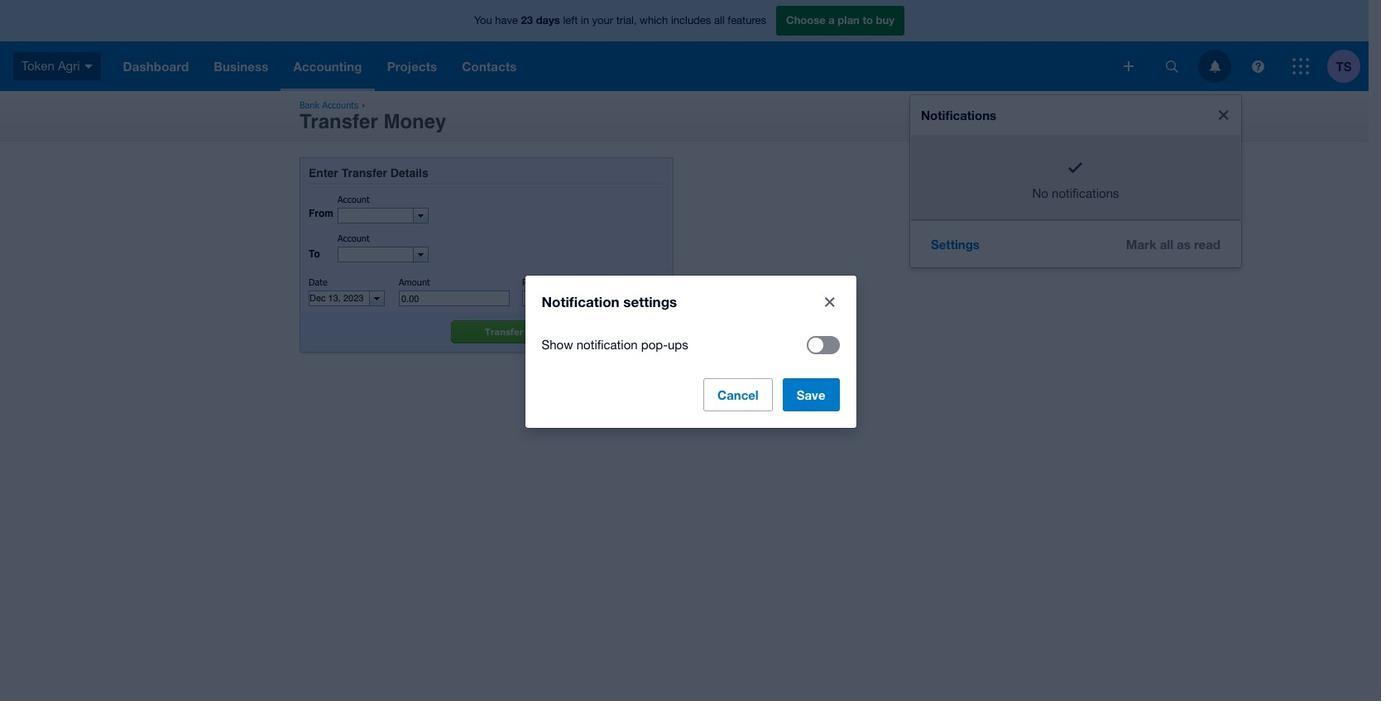 Task type: describe. For each thing, give the bounding box(es) containing it.
in
[[581, 14, 589, 27]]

money
[[384, 110, 446, 133]]

settings button
[[918, 227, 993, 260]]

mark all as read button
[[1113, 227, 1234, 260]]

features
[[728, 14, 767, 27]]

have
[[495, 14, 518, 27]]

plan
[[838, 13, 860, 27]]

no
[[1033, 186, 1049, 200]]

token agri
[[22, 59, 80, 73]]

ups
[[668, 337, 688, 351]]

days
[[536, 13, 560, 27]]

cancel button
[[704, 378, 773, 411]]

you
[[474, 14, 492, 27]]

settings
[[624, 293, 677, 310]]

trial,
[[616, 14, 637, 27]]

date
[[309, 276, 328, 287]]

notification
[[542, 293, 620, 310]]

token agri button
[[0, 41, 111, 91]]

23
[[521, 13, 533, 27]]

you have 23 days left in your trial, which includes all features
[[474, 13, 767, 27]]

which
[[640, 14, 668, 27]]

1 horizontal spatial svg image
[[1252, 60, 1264, 72]]

group inside the notification settings banner
[[911, 95, 1242, 267]]

bank accounts › transfer money
[[300, 99, 446, 133]]

cancel inside cancel link
[[610, 326, 640, 337]]

svg image inside token agri popup button
[[84, 64, 92, 68]]

no notifications
[[1033, 186, 1120, 200]]

cancel inside cancel button
[[718, 387, 759, 402]]

Amount text field
[[399, 291, 510, 307]]

bank accounts link
[[300, 99, 358, 110]]

1 vertical spatial transfer
[[342, 166, 387, 180]]

cancel link
[[591, 321, 665, 344]]

save button
[[783, 378, 840, 411]]

a
[[829, 13, 835, 27]]

mark
[[1126, 236, 1157, 251]]

buy
[[876, 13, 895, 27]]

settings
[[931, 236, 980, 251]]

agri
[[58, 59, 80, 73]]



Task type: vqa. For each thing, say whether or not it's contained in the screenshot.
mon 4
no



Task type: locate. For each thing, give the bounding box(es) containing it.
›
[[362, 99, 366, 110]]

enter transfer details
[[309, 166, 429, 180]]

accounts
[[322, 99, 358, 110]]

transfer inside bank accounts › transfer money
[[300, 110, 378, 133]]

all
[[714, 14, 725, 27], [1160, 236, 1174, 251]]

reference
[[522, 276, 562, 287]]

ts button
[[1328, 41, 1369, 91]]

0 vertical spatial transfer
[[300, 110, 378, 133]]

2 vertical spatial transfer
[[485, 326, 523, 337]]

mark all as read
[[1126, 236, 1221, 251]]

cancel left save button
[[718, 387, 759, 402]]

transfer link
[[460, 321, 557, 344]]

0 vertical spatial cancel
[[610, 326, 640, 337]]

cancel
[[610, 326, 640, 337], [718, 387, 759, 402]]

account up account text box
[[338, 233, 370, 243]]

save
[[797, 387, 826, 402]]

group containing notifications
[[911, 95, 1242, 267]]

read
[[1194, 236, 1221, 251]]

choose a plan to buy
[[786, 13, 895, 27]]

all inside you have 23 days left in your trial, which includes all features
[[714, 14, 725, 27]]

transfer inside transfer link
[[485, 326, 523, 337]]

0 horizontal spatial all
[[714, 14, 725, 27]]

2 account from the top
[[338, 233, 370, 243]]

account for account text field
[[338, 194, 370, 204]]

svg image
[[1252, 60, 1264, 72], [1124, 61, 1134, 71]]

notification settings banner
[[0, 0, 1382, 701]]

amount
[[399, 276, 430, 287]]

1 vertical spatial cancel
[[718, 387, 759, 402]]

to
[[863, 13, 873, 27]]

as
[[1177, 236, 1191, 251]]

1 vertical spatial account
[[338, 233, 370, 243]]

notification
[[577, 337, 638, 351]]

notifications
[[1052, 186, 1120, 200]]

0 horizontal spatial svg image
[[1124, 61, 1134, 71]]

Account text field
[[339, 209, 413, 223]]

1 horizontal spatial cancel
[[718, 387, 759, 402]]

0 vertical spatial all
[[714, 14, 725, 27]]

ts
[[1336, 58, 1352, 73]]

Account text field
[[339, 248, 413, 262]]

Reference text field
[[522, 291, 633, 307]]

notifications
[[921, 108, 997, 123]]

notification settings
[[542, 293, 677, 310]]

group
[[911, 95, 1242, 267]]

token
[[22, 59, 54, 73]]

cancel up the show notification pop-ups
[[610, 326, 640, 337]]

1 vertical spatial all
[[1160, 236, 1174, 251]]

from
[[309, 208, 334, 219]]

enter
[[309, 166, 338, 180]]

0 vertical spatial account
[[338, 194, 370, 204]]

your
[[592, 14, 613, 27]]

left
[[563, 14, 578, 27]]

1 account from the top
[[338, 194, 370, 204]]

show
[[542, 337, 573, 351]]

account up account text field
[[338, 194, 370, 204]]

all left the as
[[1160, 236, 1174, 251]]

bank
[[300, 99, 319, 110]]

details
[[391, 166, 429, 180]]

1 horizontal spatial all
[[1160, 236, 1174, 251]]

svg image
[[1293, 58, 1310, 74], [1166, 60, 1178, 72], [1210, 60, 1221, 72], [84, 64, 92, 68]]

all inside button
[[1160, 236, 1174, 251]]

all left features
[[714, 14, 725, 27]]

show notification pop-ups
[[542, 337, 688, 351]]

transfer
[[300, 110, 378, 133], [342, 166, 387, 180], [485, 326, 523, 337]]

Date text field
[[310, 292, 365, 306]]

to
[[309, 248, 320, 260]]

account for account text box
[[338, 233, 370, 243]]

notification settings dialog
[[525, 275, 856, 428]]

0 horizontal spatial cancel
[[610, 326, 640, 337]]

includes
[[671, 14, 711, 27]]

pop-
[[641, 337, 668, 351]]

account
[[338, 194, 370, 204], [338, 233, 370, 243]]

choose
[[786, 13, 826, 27]]



